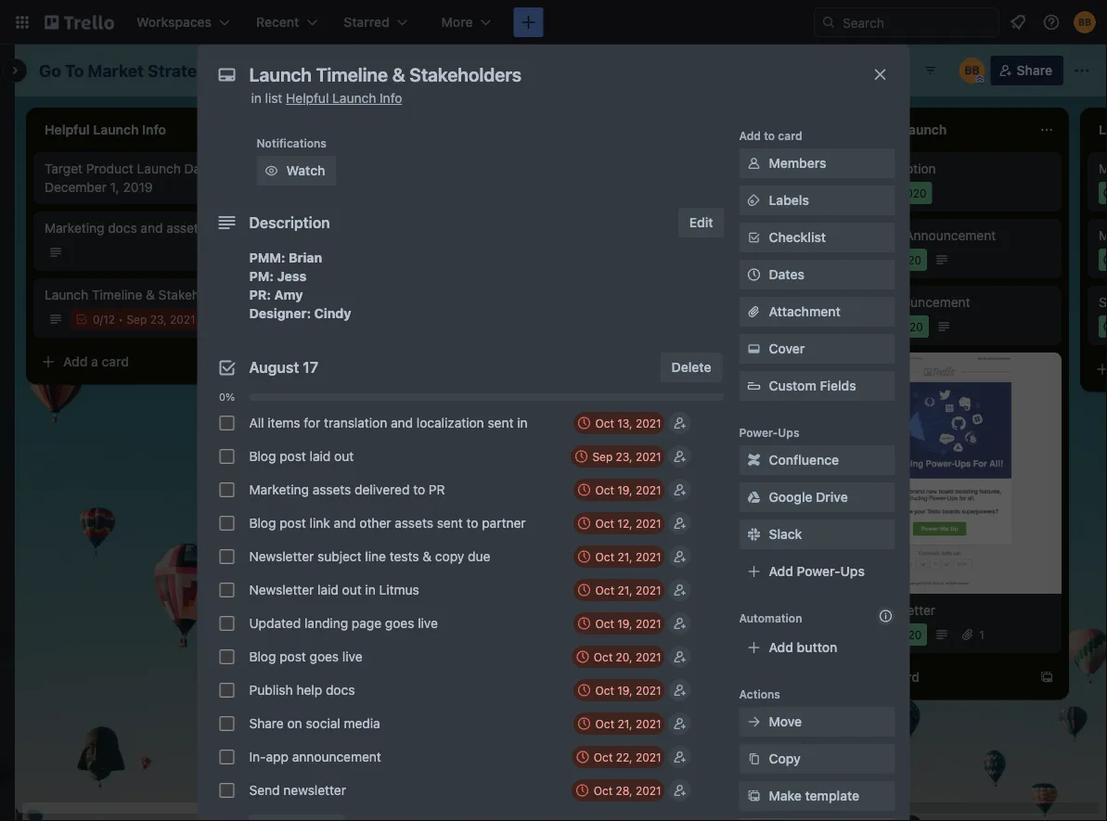 Task type: locate. For each thing, give the bounding box(es) containing it.
send newsletter
[[249, 783, 346, 799]]

blog right blog post link and other assets sent to partner option
[[249, 516, 276, 531]]

2020 inside option
[[895, 629, 922, 642]]

power-
[[740, 426, 778, 439], [797, 564, 841, 579]]

post left -
[[866, 228, 893, 243]]

In-app announcement checkbox
[[220, 750, 234, 765]]

in-app announcement
[[249, 750, 382, 765]]

add a card button for in-app announcement
[[825, 663, 1033, 693]]

1 horizontal spatial a
[[355, 313, 362, 329]]

0 horizontal spatial add a card
[[63, 354, 129, 370]]

goes right "page"
[[385, 616, 415, 631]]

sm image for move
[[745, 713, 764, 732]]

1 vertical spatial and
[[391, 416, 413, 431]]

19,
[[876, 254, 892, 267], [618, 484, 633, 497], [618, 618, 633, 631], [618, 684, 633, 697]]

1 horizontal spatial in-
[[836, 295, 852, 310]]

2 oct 19, 2021 button from the top
[[573, 613, 665, 635]]

sep 23, 2021
[[593, 450, 662, 463]]

create from template… image
[[776, 221, 791, 236], [249, 355, 264, 370], [1040, 670, 1055, 685]]

move link
[[740, 708, 896, 737]]

1 vertical spatial &
[[423, 549, 432, 565]]

stakeholders
[[159, 287, 237, 303]]

announcement
[[292, 750, 382, 765]]

template
[[806, 789, 860, 804]]

Send newsletter checkbox
[[220, 784, 234, 799]]

2 horizontal spatial add a card
[[854, 670, 920, 685]]

0 horizontal spatial a
[[91, 354, 98, 370]]

blog up the jul 19, 2020 checkbox
[[836, 228, 863, 243]]

2020 right 31,
[[895, 629, 922, 642]]

brian
[[289, 250, 322, 266]]

2020 down in-app announcement
[[896, 320, 924, 333]]

23,
[[150, 313, 167, 326], [876, 320, 893, 333], [616, 450, 633, 463]]

oct 19, 2021 for pr
[[596, 484, 662, 497]]

oct 19, 2021 button up oct 12, 2021 button
[[573, 479, 665, 501]]

newsletter for newsletter subject line tests & copy due
[[249, 549, 314, 565]]

cindy
[[314, 306, 352, 321]]

share inside august 17 group
[[249, 716, 284, 732]]

1 vertical spatial in-
[[249, 750, 266, 765]]

2 horizontal spatial 23,
[[876, 320, 893, 333]]

ups
[[778, 426, 800, 439], [841, 564, 865, 579]]

2 oct 19, 2021 from the top
[[596, 618, 662, 631]]

2 horizontal spatial marketing
[[358, 247, 418, 262]]

23, inside "checkbox"
[[876, 320, 893, 333]]

0 vertical spatial create from template… image
[[776, 221, 791, 236]]

on right references
[[479, 228, 494, 243]]

sm image left google
[[745, 488, 764, 507]]

share for share
[[1017, 63, 1053, 78]]

0 vertical spatial marketing
[[45, 221, 104, 236]]

docs right help
[[326, 683, 355, 698]]

publish help docs
[[249, 683, 355, 698]]

in- inside august 17 group
[[249, 750, 266, 765]]

sm image left checklist
[[745, 228, 764, 247]]

2 vertical spatial oct 21, 2021 button
[[574, 713, 665, 735]]

sm image inside copy link
[[745, 750, 764, 769]]

updated
[[249, 616, 301, 631]]

0 notifications image
[[1008, 11, 1030, 33]]

0 vertical spatial power-
[[740, 426, 778, 439]]

0 vertical spatial sent
[[488, 416, 514, 431]]

2 horizontal spatial add a card button
[[825, 663, 1033, 693]]

sm image left slack
[[745, 526, 764, 544]]

3 sm image from the top
[[745, 340, 764, 358]]

sm image left make
[[745, 787, 764, 806]]

0 vertical spatial on
[[426, 161, 441, 176]]

2020 down the blog post - announcement
[[895, 254, 922, 267]]

oct for goes
[[596, 618, 615, 631]]

post up publish help docs
[[280, 650, 306, 665]]

ups up email
[[841, 564, 865, 579]]

in-app announcement
[[836, 295, 971, 310]]

sm image inside labels link
[[745, 191, 764, 210]]

1 vertical spatial 0
[[93, 313, 100, 326]]

0 down existing
[[331, 272, 338, 285]]

2 sm image from the top
[[745, 228, 764, 247]]

jul inside "checkbox"
[[858, 320, 873, 333]]

2020 inside "checkbox"
[[896, 320, 924, 333]]

blog down all at the left bottom of the page
[[249, 449, 276, 464]]

assets up tests
[[395, 516, 434, 531]]

1 vertical spatial sent
[[437, 516, 463, 531]]

0 horizontal spatial /
[[100, 313, 103, 326]]

checklist link
[[740, 223, 896, 253]]

launch up the 2019
[[137, 161, 181, 176]]

jul for newsletter
[[858, 629, 873, 642]]

post down the items at the left of page
[[280, 449, 306, 464]]

2020 inside checkbox
[[900, 187, 927, 200]]

members link
[[740, 149, 896, 178]]

laid down for
[[310, 449, 331, 464]]

power- inside add power-ups link
[[797, 564, 841, 579]]

link
[[310, 516, 330, 531]]

2021 inside button
[[636, 785, 662, 798]]

go to market strategy template
[[39, 60, 295, 80]]

out up marketing assets delivered to pr on the bottom left of page
[[334, 449, 354, 464]]

2020 for app
[[896, 320, 924, 333]]

Jul 23, 2020 checkbox
[[836, 316, 929, 338]]

1 sm image from the top
[[745, 191, 764, 210]]

1 horizontal spatial to
[[467, 516, 479, 531]]

jul inside checkbox
[[858, 254, 873, 267]]

jul 23, 2020
[[858, 320, 924, 333]]

1 oct 19, 2021 button from the top
[[573, 479, 665, 501]]

on inside update assorted references on existing marketing pages
[[479, 228, 494, 243]]

oct 13, 2021
[[596, 417, 662, 430]]

add a card button
[[297, 306, 505, 336], [33, 347, 241, 377], [825, 663, 1033, 693]]

google
[[769, 490, 813, 505]]

1 oct 21, 2021 button from the top
[[574, 546, 665, 568]]

sm image left copy at the right bottom of page
[[745, 750, 764, 769]]

2021 for in
[[636, 584, 662, 597]]

custom
[[769, 378, 817, 394]]

share for share on social media
[[249, 716, 284, 732]]

/ down existing
[[338, 272, 341, 285]]

2020
[[900, 187, 927, 200], [895, 254, 922, 267], [896, 320, 924, 333], [895, 629, 922, 642]]

oct for live
[[594, 651, 613, 664]]

marketing down blog post laid out
[[249, 482, 309, 498]]

2 vertical spatial and
[[334, 516, 356, 531]]

1 oct 21, 2021 from the top
[[596, 551, 662, 564]]

None checkbox
[[1099, 182, 1108, 204], [1099, 249, 1108, 271], [1099, 316, 1108, 338], [1099, 182, 1108, 204], [1099, 249, 1108, 271], [1099, 316, 1108, 338]]

0 horizontal spatial and
[[141, 221, 163, 236]]

jul down app
[[858, 320, 873, 333]]

0 vertical spatial to
[[764, 129, 776, 142]]

sep down oct 13, 2021 'button'
[[593, 450, 613, 463]]

2021 for media
[[636, 718, 662, 731]]

1 horizontal spatial sent
[[488, 416, 514, 431]]

0 vertical spatial 0
[[331, 272, 338, 285]]

/ left •
[[100, 313, 103, 326]]

in left litmus on the bottom left of page
[[365, 583, 376, 598]]

oct 20, 2021
[[594, 651, 662, 664]]

23, down in-app announcement
[[876, 320, 893, 333]]

1 vertical spatial add a card button
[[33, 347, 241, 377]]

launch down workspace visible icon
[[333, 91, 376, 106]]

sm image inside make template 'link'
[[745, 787, 764, 806]]

oct 19, 2021 button up oct 20, 2021 button
[[573, 613, 665, 635]]

card down the jul 31, 2020
[[893, 670, 920, 685]]

6 sm image from the top
[[745, 750, 764, 769]]

all items for translation and localization sent in
[[249, 416, 528, 431]]

blog post - announcement
[[836, 228, 997, 243]]

share
[[1017, 63, 1053, 78], [249, 716, 284, 732]]

to left partner
[[467, 516, 479, 531]]

0 horizontal spatial ups
[[778, 426, 800, 439]]

show menu image
[[1073, 61, 1092, 80]]

/ for 0 /
[[338, 272, 341, 285]]

issue
[[391, 161, 422, 176]]

oct 19, 2021 up oct 12, 2021
[[596, 484, 662, 497]]

1 vertical spatial goes
[[310, 650, 339, 665]]

sm image for copy
[[745, 750, 764, 769]]

/
[[338, 272, 341, 285], [100, 313, 103, 326]]

goes down "landing"
[[310, 650, 339, 665]]

a down 31,
[[882, 670, 890, 685]]

switch to… image
[[13, 13, 32, 32]]

2021 for and
[[636, 517, 662, 530]]

in right localization
[[517, 416, 528, 431]]

oct for and
[[596, 517, 615, 530]]

2 vertical spatial a
[[882, 670, 890, 685]]

sm image inside move link
[[745, 713, 764, 732]]

oct 19, 2021 down oct 20, 2021
[[596, 684, 662, 697]]

1 vertical spatial oct 19, 2021 button
[[573, 613, 665, 635]]

announcement inside 'link'
[[906, 228, 997, 243]]

sm image down add to card on the right of the page
[[745, 154, 764, 173]]

launch left timeline
[[45, 287, 88, 303]]

laid up "landing"
[[318, 583, 339, 598]]

on
[[426, 161, 441, 176], [479, 228, 494, 243], [287, 716, 302, 732]]

newsletter up the jul 31, 2020
[[871, 603, 936, 618]]

19, up 20,
[[618, 618, 633, 631]]

live down the updated landing page goes live
[[343, 650, 363, 665]]

on inside august 17 group
[[287, 716, 302, 732]]

oct 22, 2021
[[594, 751, 662, 764]]

custom fields
[[769, 378, 857, 394]]

sm image for google drive
[[745, 488, 764, 507]]

marketing inside august 17 group
[[249, 482, 309, 498]]

go
[[39, 60, 61, 80]]

goes
[[385, 616, 415, 631], [310, 650, 339, 665]]

1 vertical spatial out
[[342, 583, 362, 598]]

dates
[[769, 267, 805, 282]]

on right the issue
[[426, 161, 441, 176]]

1 vertical spatial jul
[[858, 320, 873, 333]]

sm image for checklist
[[745, 228, 764, 247]]

3 oct 19, 2021 button from the top
[[573, 680, 665, 702]]

blog post - announcement link
[[836, 227, 1051, 245]]

oct 19, 2021 up oct 20, 2021
[[596, 618, 662, 631]]

to left pr
[[413, 482, 425, 498]]

and right translation
[[391, 416, 413, 431]]

blog for blog post - announcement
[[836, 228, 863, 243]]

0 left the 12
[[93, 313, 100, 326]]

0 vertical spatial newsletter
[[249, 549, 314, 565]]

23, down 13,
[[616, 450, 633, 463]]

card
[[779, 129, 803, 142], [365, 313, 393, 329], [102, 354, 129, 370], [893, 670, 920, 685]]

19, up 12, on the right
[[618, 484, 633, 497]]

sm image for labels
[[745, 191, 764, 210]]

0 horizontal spatial in-
[[249, 750, 266, 765]]

board button
[[375, 56, 474, 85]]

2 vertical spatial newsletter
[[871, 603, 936, 618]]

out up the updated landing page goes live
[[342, 583, 362, 598]]

0 horizontal spatial assets
[[166, 221, 205, 236]]

post for -
[[866, 228, 893, 243]]

jul left 31,
[[858, 629, 873, 642]]

sent up copy
[[437, 516, 463, 531]]

star or unstar board image
[[315, 63, 330, 78]]

notifications
[[257, 137, 327, 150]]

delete link
[[661, 353, 723, 383]]

1 vertical spatial oct 19, 2021
[[596, 618, 662, 631]]

marketing for docs
[[45, 221, 104, 236]]

0 vertical spatial announcement
[[906, 228, 997, 243]]

1 oct 19, 2021 from the top
[[596, 484, 662, 497]]

pm:
[[249, 269, 274, 284]]

2 horizontal spatial create from template… image
[[1040, 670, 1055, 685]]

pmm: brian pm: jess pr: amy designer: cindy
[[249, 250, 352, 321]]

marketing down assorted
[[358, 247, 418, 262]]

1 horizontal spatial share
[[1017, 63, 1053, 78]]

sm image
[[745, 191, 764, 210], [745, 228, 764, 247], [745, 340, 764, 358], [745, 488, 764, 507], [745, 526, 764, 544], [745, 750, 764, 769]]

Blog post goes live checkbox
[[220, 650, 234, 665]]

2 oct 21, 2021 button from the top
[[574, 579, 665, 602]]

sm image left cover
[[745, 340, 764, 358]]

sep right •
[[127, 313, 147, 326]]

sm image inside cover link
[[745, 340, 764, 358]]

jul up app
[[858, 254, 873, 267]]

assets down target product launch date: december 1, 2019 link
[[166, 221, 205, 236]]

jess
[[277, 269, 307, 284]]

1 vertical spatial announcement
[[880, 295, 971, 310]]

and down the 2019
[[141, 221, 163, 236]]

oct 19, 2021 button down oct 20, 2021 button
[[573, 680, 665, 702]]

add a card
[[327, 313, 393, 329], [63, 354, 129, 370], [854, 670, 920, 685]]

28,
[[616, 785, 633, 798]]

and right link
[[334, 516, 356, 531]]

2 vertical spatial oct 19, 2021
[[596, 684, 662, 697]]

0 vertical spatial ups
[[778, 426, 800, 439]]

blog for blog post link and other assets sent to partner
[[249, 516, 276, 531]]

1 horizontal spatial assets
[[313, 482, 351, 498]]

other
[[360, 516, 391, 531]]

1 vertical spatial launch
[[137, 161, 181, 176]]

oct for to
[[596, 484, 615, 497]]

power- up confluence
[[740, 426, 778, 439]]

send
[[249, 783, 280, 799]]

2021 for tests
[[636, 551, 662, 564]]

1 horizontal spatial on
[[426, 161, 441, 176]]

2 oct 21, 2021 from the top
[[596, 584, 662, 597]]

in left list
[[251, 91, 262, 106]]

newsletter up updated
[[249, 583, 314, 598]]

edit
[[690, 215, 714, 230]]

2 vertical spatial oct 19, 2021 button
[[573, 680, 665, 702]]

2 vertical spatial create from template… image
[[1040, 670, 1055, 685]]

post inside 'link'
[[866, 228, 893, 243]]

Updated landing page goes live checkbox
[[220, 617, 234, 631]]

1 horizontal spatial marketing
[[249, 482, 309, 498]]

copy
[[435, 549, 465, 565]]

&
[[146, 287, 155, 303], [423, 549, 432, 565]]

a down 0 / 12 • sep 23, 2021 on the top of the page
[[91, 354, 98, 370]]

description
[[249, 214, 330, 232]]

19, for marketing assets delivered to pr
[[618, 484, 633, 497]]

0 vertical spatial in
[[251, 91, 262, 106]]

1 horizontal spatial goes
[[385, 616, 415, 631]]

2021
[[170, 313, 196, 326], [636, 417, 662, 430], [636, 450, 662, 463], [636, 484, 662, 497], [636, 517, 662, 530], [636, 551, 662, 564], [636, 584, 662, 597], [636, 618, 662, 631], [636, 651, 662, 664], [636, 684, 662, 697], [636, 718, 662, 731], [636, 751, 662, 764], [636, 785, 662, 798]]

card up members
[[779, 129, 803, 142]]

2 jul from the top
[[858, 320, 873, 333]]

2 vertical spatial assets
[[395, 516, 434, 531]]

0 vertical spatial add a card button
[[297, 306, 505, 336]]

card right cindy at the top left of the page
[[365, 313, 393, 329]]

live down litmus on the bottom left of page
[[418, 616, 438, 631]]

31,
[[876, 629, 892, 642]]

help
[[297, 683, 322, 698]]

2 vertical spatial oct 21, 2021
[[596, 718, 662, 731]]

oct 21, 2021 button for litmus
[[574, 579, 665, 602]]

1 vertical spatial create from template… image
[[249, 355, 264, 370]]

0 horizontal spatial marketing
[[45, 221, 104, 236]]

0 vertical spatial a
[[355, 313, 362, 329]]

on inside 'link'
[[426, 161, 441, 176]]

fix alignment issue on /pricing
[[308, 161, 489, 176]]

19, for publish help docs
[[618, 684, 633, 697]]

timeline
[[92, 287, 142, 303]]

1 vertical spatial to
[[413, 482, 425, 498]]

0 vertical spatial live
[[418, 616, 438, 631]]

sm image for members
[[745, 154, 764, 173]]

sm image for confluence
[[745, 451, 764, 470]]

sm image left labels
[[745, 191, 764, 210]]

sm image for cover
[[745, 340, 764, 358]]

Publish help docs checkbox
[[220, 683, 234, 698]]

jul inside option
[[858, 629, 873, 642]]

sm image inside watch button
[[262, 162, 281, 180]]

blog inside 'link'
[[836, 228, 863, 243]]

in- inside "link"
[[836, 295, 852, 310]]

share left show menu image at the top of page
[[1017, 63, 1053, 78]]

august 17 group
[[212, 407, 725, 808]]

announcement up jul 23, 2020
[[880, 295, 971, 310]]

0 vertical spatial oct 21, 2021
[[596, 551, 662, 564]]

& up 0 / 12 • sep 23, 2021 on the top of the page
[[146, 287, 155, 303]]

blog
[[836, 228, 863, 243], [249, 449, 276, 464], [249, 516, 276, 531], [249, 650, 276, 665]]

a for launch timeline & stakeholders's "add a card" button
[[91, 354, 98, 370]]

3 oct 19, 2021 from the top
[[596, 684, 662, 697]]

1 vertical spatial oct 21, 2021
[[596, 584, 662, 597]]

launch timeline & stakeholders link
[[45, 286, 260, 305]]

19, down the blog post - announcement
[[876, 254, 892, 267]]

oct 21, 2021 button for &
[[574, 546, 665, 568]]

2 vertical spatial on
[[287, 716, 302, 732]]

sm image
[[745, 154, 764, 173], [262, 162, 281, 180], [745, 451, 764, 470], [745, 713, 764, 732], [745, 787, 764, 806]]

add power-ups
[[769, 564, 865, 579]]

post for goes
[[280, 650, 306, 665]]

newsletter subject line tests & copy due
[[249, 549, 491, 565]]

page
[[352, 616, 382, 631]]

sep
[[127, 313, 147, 326], [593, 450, 613, 463]]

sm image down actions
[[745, 713, 764, 732]]

1 jul from the top
[[858, 254, 873, 267]]

17
[[303, 359, 319, 377]]

1 horizontal spatial sep
[[593, 450, 613, 463]]

0 horizontal spatial 0
[[93, 313, 100, 326]]

assets
[[166, 221, 205, 236], [313, 482, 351, 498], [395, 516, 434, 531]]

2 vertical spatial marketing
[[249, 482, 309, 498]]

1 vertical spatial assets
[[313, 482, 351, 498]]

2 horizontal spatial and
[[391, 416, 413, 431]]

0 vertical spatial add a card
[[327, 313, 393, 329]]

oct 19, 2021 button for live
[[573, 613, 665, 635]]

1 vertical spatial sep
[[593, 450, 613, 463]]

post for link
[[280, 516, 306, 531]]

1 horizontal spatial create from template… image
[[776, 221, 791, 236]]

oct for media
[[596, 718, 615, 731]]

newsletter down link
[[249, 549, 314, 565]]

add a card down the 12
[[63, 354, 129, 370]]

update assorted references on existing marketing pages
[[308, 228, 494, 262]]

0 horizontal spatial live
[[343, 650, 363, 665]]

0 horizontal spatial add a card button
[[33, 347, 241, 377]]

0 vertical spatial share
[[1017, 63, 1053, 78]]

blog for blog post goes live
[[249, 650, 276, 665]]

0 vertical spatial oct 19, 2021
[[596, 484, 662, 497]]

1 horizontal spatial in
[[365, 583, 376, 598]]

market
[[88, 60, 144, 80]]

assets up link
[[313, 482, 351, 498]]

delivered
[[355, 482, 410, 498]]

1 vertical spatial live
[[343, 650, 363, 665]]

21, for share on social media
[[618, 718, 633, 731]]

2020 inside checkbox
[[895, 254, 922, 267]]

1 vertical spatial in
[[517, 416, 528, 431]]

2020 down "promotion"
[[900, 187, 927, 200]]

post left link
[[280, 516, 306, 531]]

Search field
[[837, 8, 999, 36]]

0 vertical spatial &
[[146, 287, 155, 303]]

for
[[304, 416, 321, 431]]

and
[[141, 221, 163, 236], [391, 416, 413, 431], [334, 516, 356, 531]]

on left social
[[287, 716, 302, 732]]

1 horizontal spatial live
[[418, 616, 438, 631]]

1 vertical spatial on
[[479, 228, 494, 243]]

Jul 31, 2020 checkbox
[[836, 624, 928, 646]]

add a card button down update assorted references on existing marketing pages
[[297, 306, 505, 336]]

3 oct 21, 2021 button from the top
[[574, 713, 665, 735]]

sent for to
[[437, 516, 463, 531]]

Board name text field
[[30, 56, 304, 85]]

23, for sep 23, 2021
[[616, 450, 633, 463]]

oct inside button
[[594, 785, 613, 798]]

2 vertical spatial jul
[[858, 629, 873, 642]]

0 vertical spatial oct 19, 2021 button
[[573, 479, 665, 501]]

add a card button down 0 / 12 • sep 23, 2021 on the top of the page
[[33, 347, 241, 377]]

ups up confluence
[[778, 426, 800, 439]]

power- down slack
[[797, 564, 841, 579]]

None text field
[[240, 58, 853, 91]]

3 jul from the top
[[858, 629, 873, 642]]

add a card down the jul 31, 2020
[[854, 670, 920, 685]]

1 horizontal spatial 0
[[331, 272, 338, 285]]

fields
[[820, 378, 857, 394]]

0 horizontal spatial create from template… image
[[249, 355, 264, 370]]

1 vertical spatial share
[[249, 716, 284, 732]]

jul for app
[[858, 320, 873, 333]]

23, inside 'button'
[[616, 450, 633, 463]]

add
[[740, 129, 761, 142], [327, 313, 351, 329], [63, 354, 88, 370], [769, 564, 794, 579], [769, 640, 794, 656], [854, 670, 879, 685]]

sm image inside members link
[[745, 154, 764, 173]]

5 sm image from the top
[[745, 526, 764, 544]]

card down •
[[102, 354, 129, 370]]

announcement right -
[[906, 228, 997, 243]]

& left copy
[[423, 549, 432, 565]]

marketing docs and assets link
[[45, 219, 260, 238]]

sent
[[488, 416, 514, 431], [437, 516, 463, 531]]

email newsletter
[[836, 603, 936, 618]]

share down publish
[[249, 716, 284, 732]]

blog up publish
[[249, 650, 276, 665]]

subject
[[318, 549, 362, 565]]

google drive
[[769, 490, 848, 505]]

sm image down "power-ups"
[[745, 451, 764, 470]]

in- for app
[[249, 750, 266, 765]]

add a card down 0 /
[[327, 313, 393, 329]]

4 sm image from the top
[[745, 488, 764, 507]]

sent right localization
[[488, 416, 514, 431]]

23, down "launch timeline & stakeholders" link
[[150, 313, 167, 326]]

oct inside 'button'
[[596, 417, 615, 430]]

Marketing assets delivered to PR checkbox
[[220, 483, 234, 498]]

date:
[[184, 161, 216, 176]]

add a card button down the jul 31, 2020
[[825, 663, 1033, 693]]

1 vertical spatial marketing
[[358, 247, 418, 262]]

2 horizontal spatial in
[[517, 416, 528, 431]]

share inside button
[[1017, 63, 1053, 78]]

2 vertical spatial launch
[[45, 287, 88, 303]]

Share on social media checkbox
[[220, 717, 234, 732]]

13,
[[618, 417, 633, 430]]

sm image inside checklist "link"
[[745, 228, 764, 247]]

0 vertical spatial laid
[[310, 449, 331, 464]]

marketing for assets
[[249, 482, 309, 498]]

docs down 1,
[[108, 221, 137, 236]]

in- right in-app announcement checkbox
[[249, 750, 266, 765]]



Task type: describe. For each thing, give the bounding box(es) containing it.
bob builder (bobbuilder40) image
[[1074, 11, 1097, 33]]

2021 for out
[[636, 450, 662, 463]]

automation
[[740, 612, 803, 625]]

copy
[[769, 752, 801, 767]]

make template link
[[740, 782, 896, 812]]

Blog post laid out checkbox
[[220, 449, 234, 464]]

bob builder (bobbuilder40) image
[[960, 58, 986, 84]]

oct for tests
[[596, 551, 615, 564]]

product
[[86, 161, 134, 176]]

0 horizontal spatial launch
[[45, 287, 88, 303]]

translation
[[324, 416, 387, 431]]

make template
[[769, 789, 860, 804]]

1 horizontal spatial and
[[334, 516, 356, 531]]

all
[[249, 416, 264, 431]]

20,
[[616, 651, 633, 664]]

workspace visible image
[[349, 63, 363, 78]]

2 vertical spatial to
[[467, 516, 479, 531]]

drive
[[816, 490, 848, 505]]

email
[[836, 603, 868, 618]]

members
[[769, 156, 827, 171]]

1 vertical spatial add a card
[[63, 354, 129, 370]]

sa
[[1099, 295, 1108, 310]]

actions
[[740, 688, 781, 701]]

docs inside august 17 group
[[326, 683, 355, 698]]

23, for jul 23, 2020
[[876, 320, 893, 333]]

0 horizontal spatial to
[[413, 482, 425, 498]]

0 horizontal spatial goes
[[310, 650, 339, 665]]

target product launch date: december 1, 2019
[[45, 161, 216, 195]]

2 horizontal spatial assets
[[395, 516, 434, 531]]

1 vertical spatial ups
[[841, 564, 865, 579]]

template
[[221, 60, 295, 80]]

line
[[365, 549, 386, 565]]

checklist
[[769, 230, 827, 245]]

add button button
[[740, 633, 896, 663]]

create board or workspace image
[[520, 13, 538, 32]]

sep inside 'button'
[[593, 450, 613, 463]]

All items for translation and localization sent in checkbox
[[220, 416, 234, 431]]

newsletter laid out in litmus
[[249, 583, 420, 598]]

info
[[380, 91, 403, 106]]

oct 19, 2021 button for pr
[[573, 479, 665, 501]]

list
[[265, 91, 283, 106]]

/ for 0 / 12 • sep 23, 2021
[[100, 313, 103, 326]]

blog post goes live
[[249, 650, 363, 665]]

oct 21, 2021 for litmus
[[596, 584, 662, 597]]

0 horizontal spatial 23,
[[150, 313, 167, 326]]

newsletter inside email newsletter link
[[871, 603, 936, 618]]

12,
[[618, 517, 633, 530]]

oct for in
[[596, 584, 615, 597]]

2 vertical spatial add a card
[[854, 670, 920, 685]]

aug 21, 2020
[[858, 187, 927, 200]]

oct 19, 2021 for live
[[596, 618, 662, 631]]

button
[[797, 640, 838, 656]]

2020 for newsletter
[[895, 629, 922, 642]]

2 horizontal spatial a
[[882, 670, 890, 685]]

Aug 21, 2020 checkbox
[[836, 182, 933, 204]]

2021 for goes
[[636, 618, 662, 631]]

announcement inside "link"
[[880, 295, 971, 310]]

app
[[852, 295, 877, 310]]

open information menu image
[[1043, 13, 1061, 32]]

watch
[[286, 163, 325, 178]]

•
[[118, 313, 124, 326]]

21, for newsletter subject line tests & copy due
[[618, 551, 633, 564]]

attachment
[[769, 304, 841, 319]]

Jul 19, 2020 checkbox
[[836, 249, 928, 271]]

oct 22, 2021 button
[[572, 747, 665, 769]]

2020 for post
[[895, 254, 922, 267]]

custom fields button
[[740, 377, 896, 396]]

fix
[[308, 161, 325, 176]]

in-app announcement link
[[836, 293, 1051, 312]]

19, inside checkbox
[[876, 254, 892, 267]]

3 oct 21, 2021 from the top
[[596, 718, 662, 731]]

a for "add a card" button to the top
[[355, 313, 362, 329]]

update assorted references on existing marketing pages link
[[308, 227, 524, 264]]

create from template… image for launch timeline & stakeholders
[[249, 355, 264, 370]]

edit button
[[679, 208, 725, 238]]

august
[[249, 359, 299, 377]]

1
[[980, 629, 985, 642]]

helpful launch info link
[[286, 91, 403, 106]]

0 vertical spatial out
[[334, 449, 354, 464]]

1 vertical spatial laid
[[318, 583, 339, 598]]

Newsletter subject line tests & copy due checkbox
[[220, 550, 234, 565]]

confluence
[[769, 453, 840, 468]]

create from template… image for in-app announcement
[[1040, 670, 1055, 685]]

oct 12, 2021
[[596, 517, 662, 530]]

marketing assets delivered to pr
[[249, 482, 445, 498]]

2 vertical spatial in
[[365, 583, 376, 598]]

fix alignment issue on /pricing link
[[308, 160, 524, 178]]

2021 for translation
[[636, 417, 662, 430]]

target product launch date: december 1, 2019 link
[[45, 160, 260, 197]]

12
[[103, 313, 115, 326]]

0 vertical spatial assets
[[166, 221, 205, 236]]

add power-ups link
[[740, 557, 896, 587]]

sep 23, 2021 button
[[571, 446, 665, 468]]

partner
[[482, 516, 526, 531]]

0 horizontal spatial in
[[251, 91, 262, 106]]

0 horizontal spatial &
[[146, 287, 155, 303]]

0 for 0 /
[[331, 272, 338, 285]]

items
[[268, 416, 300, 431]]

aug
[[858, 187, 879, 200]]

jul for post
[[858, 254, 873, 267]]

sm image for watch
[[262, 162, 281, 180]]

sm image for slack
[[745, 526, 764, 544]]

sa link
[[1099, 293, 1108, 312]]

oct 28, 2021
[[594, 785, 662, 798]]

2021 for live
[[636, 651, 662, 664]]

on for references
[[479, 228, 494, 243]]

2021 for to
[[636, 484, 662, 497]]

newsletter
[[284, 783, 346, 799]]

& inside august 17 group
[[423, 549, 432, 565]]

board
[[406, 63, 443, 78]]

0 vertical spatial goes
[[385, 616, 415, 631]]

blog post link and other assets sent to partner
[[249, 516, 526, 531]]

0 vertical spatial launch
[[333, 91, 376, 106]]

sm image for make template
[[745, 787, 764, 806]]

add to card
[[740, 129, 803, 142]]

0 horizontal spatial docs
[[108, 221, 137, 236]]

strategy
[[148, 60, 217, 80]]

21, inside checkbox
[[882, 187, 897, 200]]

email newsletter link
[[836, 602, 1051, 620]]

primary element
[[0, 0, 1108, 45]]

marketing inside update assorted references on existing marketing pages
[[358, 247, 418, 262]]

21, for newsletter laid out in litmus
[[618, 584, 633, 597]]

Newsletter laid out in Litmus checkbox
[[220, 583, 234, 598]]

blog for blog post laid out
[[249, 449, 276, 464]]

search image
[[822, 15, 837, 30]]

pmm:
[[249, 250, 286, 266]]

landing
[[305, 616, 348, 631]]

0 vertical spatial sep
[[127, 313, 147, 326]]

delete
[[672, 360, 712, 375]]

newsletter for newsletter laid out in litmus
[[249, 583, 314, 598]]

in list helpful launch info
[[251, 91, 403, 106]]

0%
[[219, 391, 235, 403]]

launch inside target product launch date: december 1, 2019
[[137, 161, 181, 176]]

add a card button for launch timeline & stakeholders
[[33, 347, 241, 377]]

in- for app
[[836, 295, 852, 310]]

cover link
[[740, 334, 896, 364]]

labels
[[769, 193, 810, 208]]

0 horizontal spatial power-
[[740, 426, 778, 439]]

dates button
[[740, 260, 896, 290]]

updated landing page goes live
[[249, 616, 438, 631]]

target
[[45, 161, 83, 176]]

slack
[[769, 527, 803, 542]]

19, for updated landing page goes live
[[618, 618, 633, 631]]

sent for in
[[488, 416, 514, 431]]

pr:
[[249, 287, 271, 303]]

on for issue
[[426, 161, 441, 176]]

oct 21, 2021 for &
[[596, 551, 662, 564]]

Blog post link and other assets sent to partner checkbox
[[220, 516, 234, 531]]

oct for translation
[[596, 417, 615, 430]]

share on social media
[[249, 716, 380, 732]]

/pricing
[[444, 161, 489, 176]]

share button
[[991, 56, 1064, 85]]

0 for 0 / 12 • sep 23, 2021
[[93, 313, 100, 326]]

2020 for promotion
[[900, 187, 927, 200]]

tests
[[390, 549, 419, 565]]

post for laid
[[280, 449, 306, 464]]



Task type: vqa. For each thing, say whether or not it's contained in the screenshot.


